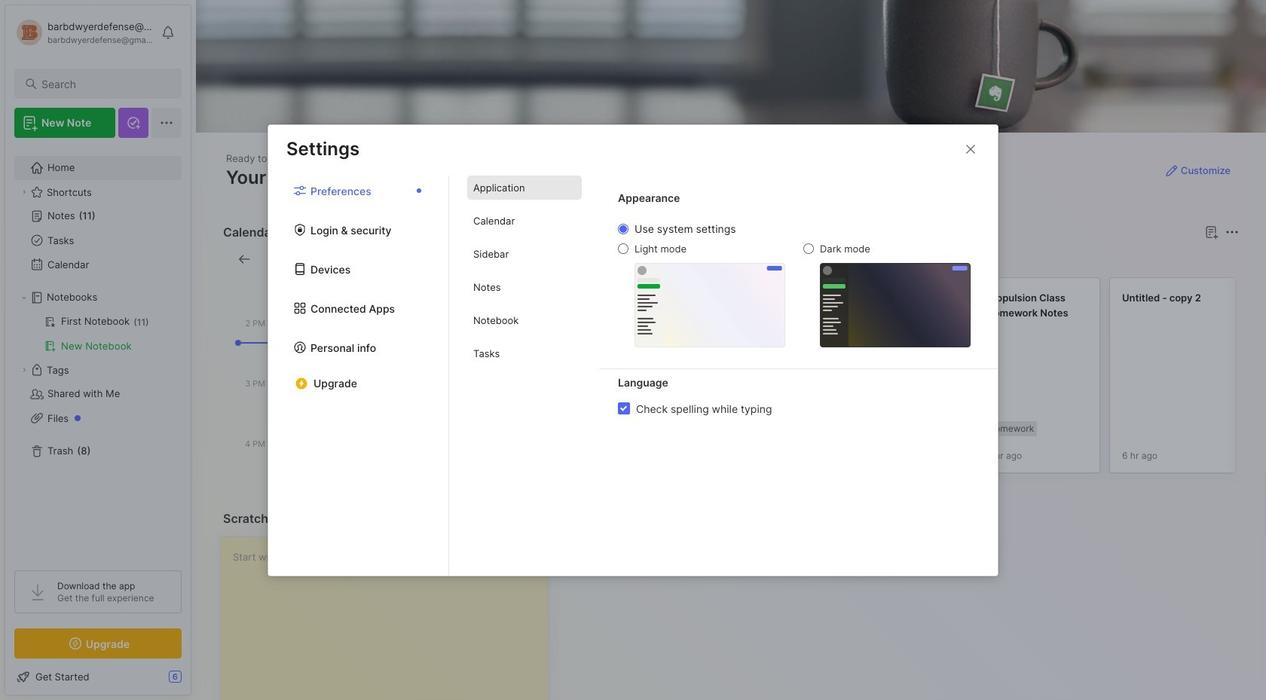 Task type: describe. For each thing, give the bounding box(es) containing it.
Start writing… text field
[[233, 538, 548, 700]]

expand tags image
[[20, 366, 29, 375]]

none search field inside main element
[[41, 75, 168, 93]]

main element
[[0, 0, 196, 700]]

Search text field
[[41, 77, 168, 91]]

expand notebooks image
[[20, 293, 29, 302]]



Task type: locate. For each thing, give the bounding box(es) containing it.
row group
[[567, 277, 1267, 483]]

tree inside main element
[[5, 147, 191, 557]]

tab list
[[268, 176, 449, 576], [449, 176, 600, 576], [570, 250, 1237, 268]]

tree
[[5, 147, 191, 557]]

tab
[[467, 176, 582, 200], [467, 209, 582, 233], [467, 242, 582, 266], [570, 250, 615, 268], [621, 250, 682, 268], [467, 275, 582, 299], [467, 308, 582, 332], [467, 342, 582, 366]]

None search field
[[41, 75, 168, 93]]

group
[[14, 310, 181, 358]]

None radio
[[618, 224, 629, 234]]

option group
[[618, 222, 971, 347]]

group inside 'tree'
[[14, 310, 181, 358]]

None checkbox
[[618, 403, 630, 415]]

close image
[[962, 140, 980, 158]]

None radio
[[618, 244, 629, 254], [804, 244, 814, 254], [618, 244, 629, 254], [804, 244, 814, 254]]



Task type: vqa. For each thing, say whether or not it's contained in the screenshot.
FONT FAMILY 'image'
no



